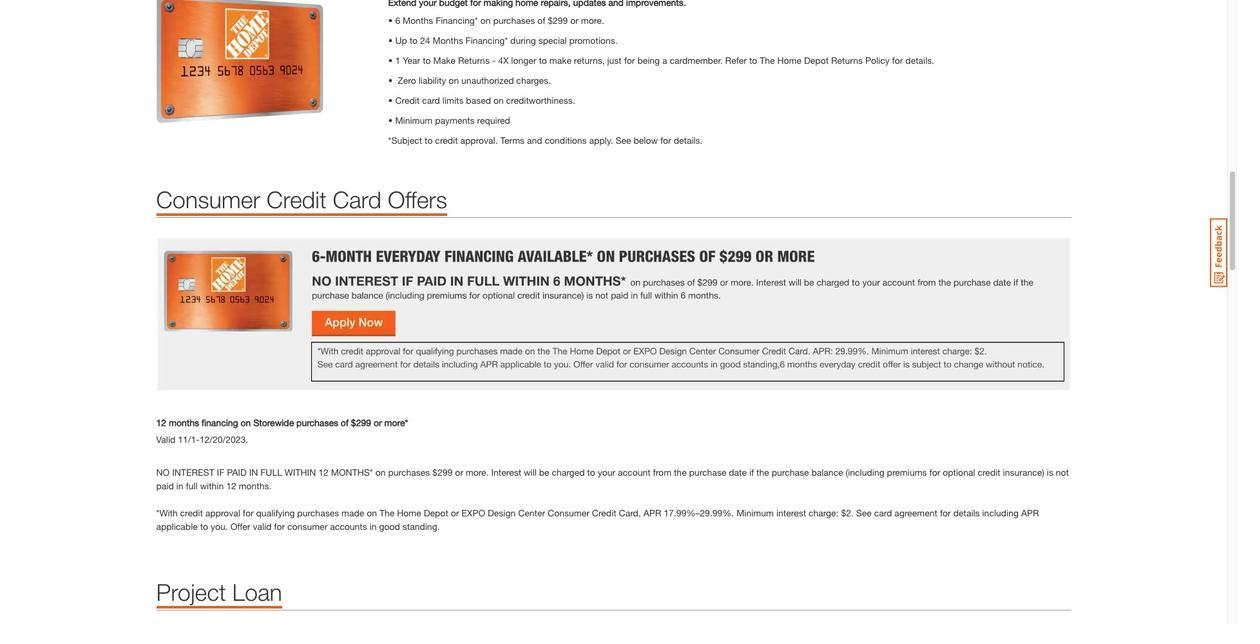 Task type: locate. For each thing, give the bounding box(es) containing it.
special
[[539, 35, 567, 46]]

see right apply.
[[616, 135, 632, 146]]

financing* up make
[[436, 15, 478, 26]]

if
[[750, 467, 754, 478]]

1 vertical spatial the
[[380, 507, 395, 518]]

• left up
[[388, 35, 393, 46]]

depot
[[805, 55, 829, 66], [424, 507, 449, 518]]

the right from
[[674, 467, 687, 478]]

1 horizontal spatial more.
[[581, 15, 604, 26]]

credit down • minimum payments required at the top of the page
[[435, 135, 458, 146]]

for left optional
[[930, 467, 941, 478]]

1 horizontal spatial details.
[[906, 55, 935, 66]]

1 horizontal spatial credit
[[435, 135, 458, 146]]

cardmember.
[[670, 55, 723, 66]]

standing.
[[403, 521, 440, 532]]

credit left card
[[267, 186, 327, 214]]

(including
[[846, 467, 885, 478]]

in inside *with credit approval for qualifying purchases made on the home depot or expo design center consumer credit card, apr 17.99%–29.99%. minimum interest charge: $2. see card agreement for details including apr applicable to you. offer valid for consumer accounts in good standing.
[[370, 521, 377, 532]]

2 purchase from the left
[[772, 467, 809, 478]]

0 vertical spatial the
[[760, 55, 775, 66]]

0 vertical spatial depot
[[805, 55, 829, 66]]

apr right card, in the bottom of the page
[[644, 507, 662, 518]]

card left agreement
[[875, 507, 893, 518]]

• for • 1 year to make returns - 4x longer to make returns, just for being a cardmember. refer to the home depot returns policy for details.
[[388, 55, 393, 66]]

1 vertical spatial in
[[370, 521, 377, 532]]

1 horizontal spatial returns
[[832, 55, 863, 66]]

payments
[[435, 115, 475, 126]]

0 vertical spatial 12
[[156, 417, 166, 428]]

minimum
[[737, 507, 774, 518]]

financing* up -
[[466, 35, 508, 46]]

1 horizontal spatial 12
[[226, 480, 236, 491]]

1 vertical spatial of
[[341, 417, 349, 428]]

0 vertical spatial of
[[538, 15, 546, 26]]

within
[[285, 467, 316, 478]]

on up limits
[[449, 75, 459, 86]]

0 horizontal spatial credit
[[267, 186, 327, 214]]

to right *subject
[[425, 135, 433, 146]]

depot inside *with credit approval for qualifying purchases made on the home depot or expo design center consumer credit card, apr 17.99%–29.99%. minimum interest charge: $2. see card agreement for details including apr applicable to you. offer valid for consumer accounts in good standing.
[[424, 507, 449, 518]]

from
[[653, 467, 672, 478]]

0 horizontal spatial the
[[380, 507, 395, 518]]

details. right below
[[674, 135, 703, 146]]

of up months*
[[341, 417, 349, 428]]

on inside *with credit approval for qualifying purchases made on the home depot or expo design center consumer credit card, apr 17.99%–29.99%. minimum interest charge: $2. see card agreement for details including apr applicable to you. offer valid for consumer accounts in good standing.
[[367, 507, 377, 518]]

more. inside no interest if paid in full within 12 months* on purchases $299 or more. interest will be charged to your account from the purchase date if the purchase balance (including premiums for optional credit insurance) is not paid in full within 12 months.
[[466, 467, 489, 478]]

0 horizontal spatial purchase
[[690, 467, 727, 478]]

12/20/2023.
[[200, 434, 248, 445]]

for right below
[[661, 135, 672, 146]]

purchases up consumer
[[297, 507, 339, 518]]

to
[[410, 35, 418, 46], [423, 55, 431, 66], [539, 55, 547, 66], [750, 55, 758, 66], [425, 135, 433, 146], [588, 467, 596, 478], [200, 521, 208, 532]]

2 vertical spatial credit
[[180, 507, 203, 518]]

project loan
[[156, 578, 282, 606]]

0 horizontal spatial the
[[674, 467, 687, 478]]

valid
[[253, 521, 272, 532]]

0 vertical spatial in
[[176, 480, 183, 491]]

returns,
[[574, 55, 605, 66]]

0 horizontal spatial 12
[[156, 417, 166, 428]]

1 horizontal spatial in
[[370, 521, 377, 532]]

0 horizontal spatial credit
[[180, 507, 203, 518]]

depot left "policy"
[[805, 55, 829, 66]]

credit inside *with credit approval for qualifying purchases made on the home depot or expo design center consumer credit card, apr 17.99%–29.99%. minimum interest charge: $2. see card agreement for details including apr applicable to you. offer valid for consumer accounts in good standing.
[[180, 507, 203, 518]]

year
[[403, 55, 421, 66]]

refer
[[726, 55, 747, 66]]

12 months financing on storewide purchases of $299 or more* valid 11/1-12/20/2023.
[[156, 417, 408, 445]]

$299 up standing.
[[433, 467, 453, 478]]

or inside 12 months financing on storewide purchases of $299 or more* valid 11/1-12/20/2023.
[[374, 417, 382, 428]]

in left full
[[176, 480, 183, 491]]

in left the 'good'
[[370, 521, 377, 532]]

home right refer
[[778, 55, 802, 66]]

apr
[[644, 507, 662, 518], [1022, 507, 1040, 518]]

1 horizontal spatial see
[[857, 507, 872, 518]]

of up "special"
[[538, 15, 546, 26]]

credit left card, in the bottom of the page
[[592, 507, 617, 518]]

credit
[[267, 186, 327, 214], [592, 507, 617, 518]]

longer
[[511, 55, 537, 66]]

financing*
[[436, 15, 478, 26], [466, 35, 508, 46]]

$299 up "special"
[[548, 15, 568, 26]]

4x
[[498, 55, 509, 66]]

12
[[156, 417, 166, 428], [319, 467, 329, 478], [226, 480, 236, 491]]

for down qualifying at the bottom left of page
[[274, 521, 285, 532]]

0 vertical spatial home
[[778, 55, 802, 66]]

on
[[481, 15, 491, 26], [449, 75, 459, 86], [494, 95, 504, 106], [241, 417, 251, 428], [376, 467, 386, 478], [367, 507, 377, 518]]

on right months*
[[376, 467, 386, 478]]

or left more*
[[374, 417, 382, 428]]

consumer inside *with credit approval for qualifying purchases made on the home depot or expo design center consumer credit card, apr 17.99%–29.99%. minimum interest charge: $2. see card agreement for details including apr applicable to you. offer valid for consumer accounts in good standing.
[[548, 507, 590, 518]]

1 horizontal spatial $299
[[433, 467, 453, 478]]

for inside no interest if paid in full within 12 months* on purchases $299 or more. interest will be charged to your account from the purchase date if the purchase balance (including premiums for optional credit insurance) is not paid in full within 12 months.
[[930, 467, 941, 478]]

the
[[760, 55, 775, 66], [380, 507, 395, 518]]

purchases down more*
[[388, 467, 430, 478]]

0 vertical spatial more.
[[581, 15, 604, 26]]

on right 'made'
[[367, 507, 377, 518]]

0 vertical spatial $299
[[548, 15, 568, 26]]

or left expo
[[451, 507, 459, 518]]

credit up applicable
[[180, 507, 203, 518]]

24
[[420, 35, 430, 46]]

0 horizontal spatial apr
[[644, 507, 662, 518]]

for
[[625, 55, 635, 66], [893, 55, 904, 66], [661, 135, 672, 146], [930, 467, 941, 478], [243, 507, 254, 518], [941, 507, 951, 518], [274, 521, 285, 532]]

1 horizontal spatial the
[[757, 467, 770, 478]]

more. left interest
[[466, 467, 489, 478]]

$299 inside no interest if paid in full within 12 months* on purchases $299 or more. interest will be charged to your account from the purchase date if the purchase balance (including premiums for optional credit insurance) is not paid in full within 12 months.
[[433, 467, 453, 478]]

$299
[[548, 15, 568, 26], [351, 417, 371, 428], [433, 467, 453, 478]]

0 horizontal spatial more.
[[466, 467, 489, 478]]

purchases right storewide
[[297, 417, 338, 428]]

to inside no interest if paid in full within 12 months* on purchases $299 or more. interest will be charged to your account from the purchase date if the purchase balance (including premiums for optional credit insurance) is not paid in full within 12 months.
[[588, 467, 596, 478]]

returns left -
[[458, 55, 490, 66]]

1 vertical spatial months
[[433, 35, 463, 46]]

on up • up to 24 months financing* during special promotions.
[[481, 15, 491, 26]]

2 the from the left
[[757, 467, 770, 478]]

1 vertical spatial more.
[[466, 467, 489, 478]]

details.
[[906, 55, 935, 66], [674, 135, 703, 146]]

0 horizontal spatial returns
[[458, 55, 490, 66]]

• 6
[[388, 15, 400, 26]]

12 down paid on the bottom left
[[226, 480, 236, 491]]

during
[[511, 35, 536, 46]]

1 vertical spatial home
[[397, 507, 422, 518]]

1 returns from the left
[[458, 55, 490, 66]]

2 horizontal spatial 12
[[319, 467, 329, 478]]

0 vertical spatial card
[[422, 95, 440, 106]]

1 horizontal spatial credit
[[592, 507, 617, 518]]

the inside *with credit approval for qualifying purchases made on the home depot or expo design center consumer credit card, apr 17.99%–29.99%. minimum interest charge: $2. see card agreement for details including apr applicable to you. offer valid for consumer accounts in good standing.
[[380, 507, 395, 518]]

1 apr from the left
[[644, 507, 662, 518]]

0 horizontal spatial depot
[[424, 507, 449, 518]]

the
[[674, 467, 687, 478], [757, 467, 770, 478]]

apr right including
[[1022, 507, 1040, 518]]

more. up promotions.
[[581, 15, 604, 26]]

months up 24
[[403, 15, 433, 26]]

to left your
[[588, 467, 596, 478]]

home up standing.
[[397, 507, 422, 518]]

purchase left balance in the bottom of the page
[[772, 467, 809, 478]]

6-month everyday financing  available* on purchases of  $299 or more image
[[156, 237, 1072, 390]]

consumer credit card image
[[156, 0, 376, 123]]

account
[[618, 467, 651, 478]]

accounts
[[330, 521, 367, 532]]

1
[[395, 55, 400, 66]]

of inside 12 months financing on storewide purchases of $299 or more* valid 11/1-12/20/2023.
[[341, 417, 349, 428]]

offers
[[388, 186, 447, 214]]

0 vertical spatial see
[[616, 135, 632, 146]]

the right if
[[757, 467, 770, 478]]

full
[[261, 467, 282, 478]]

apply.
[[590, 135, 613, 146]]

2 vertical spatial $299
[[433, 467, 453, 478]]

2 vertical spatial 12
[[226, 480, 236, 491]]

1 horizontal spatial home
[[778, 55, 802, 66]]

card down liability
[[422, 95, 440, 106]]

approval.
[[461, 135, 498, 146]]

0 horizontal spatial of
[[341, 417, 349, 428]]

details
[[954, 507, 980, 518]]

1 horizontal spatial the
[[760, 55, 775, 66]]

0 horizontal spatial in
[[176, 480, 183, 491]]

0 horizontal spatial home
[[397, 507, 422, 518]]

1 vertical spatial card
[[875, 507, 893, 518]]

purchases inside no interest if paid in full within 12 months* on purchases $299 or more. interest will be charged to your account from the purchase date if the purchase balance (including premiums for optional credit insurance) is not paid in full within 12 months.
[[388, 467, 430, 478]]

card
[[333, 186, 382, 214]]

see right $2.
[[857, 507, 872, 518]]

• left 1
[[388, 55, 393, 66]]

1 vertical spatial credit
[[978, 467, 1001, 478]]

returns left "policy"
[[832, 55, 863, 66]]

date
[[729, 467, 747, 478]]

1 vertical spatial see
[[857, 507, 872, 518]]

1 vertical spatial consumer
[[548, 507, 590, 518]]

home
[[778, 55, 802, 66], [397, 507, 422, 518]]

purchase left date
[[690, 467, 727, 478]]

on right financing
[[241, 417, 251, 428]]

creditworthiness.
[[506, 95, 576, 106]]

12 right within
[[319, 467, 329, 478]]

1 vertical spatial details.
[[674, 135, 703, 146]]

1 vertical spatial 12
[[319, 467, 329, 478]]

2 horizontal spatial credit
[[978, 467, 1001, 478]]

no
[[156, 467, 170, 478]]

1 horizontal spatial card
[[875, 507, 893, 518]]

made
[[342, 507, 364, 518]]

up
[[395, 35, 407, 46]]

full
[[186, 480, 198, 491]]

to left you.
[[200, 521, 208, 532]]

0 horizontal spatial card
[[422, 95, 440, 106]]

0 vertical spatial financing*
[[436, 15, 478, 26]]

the up the 'good'
[[380, 507, 395, 518]]

1 horizontal spatial of
[[538, 15, 546, 26]]

details. right "policy"
[[906, 55, 935, 66]]

credit right optional
[[978, 467, 1001, 478]]

2 • from the top
[[388, 55, 393, 66]]

optional
[[943, 467, 976, 478]]

charges.
[[517, 75, 551, 86]]

to right year
[[423, 55, 431, 66]]

being
[[638, 55, 660, 66]]

see
[[616, 135, 632, 146], [857, 507, 872, 518]]

1 horizontal spatial consumer
[[548, 507, 590, 518]]

offer
[[231, 521, 250, 532]]

zero
[[398, 75, 416, 86]]

$299 left more*
[[351, 417, 371, 428]]

months
[[403, 15, 433, 26], [433, 35, 463, 46]]

1 vertical spatial credit
[[592, 507, 617, 518]]

depot up standing.
[[424, 507, 449, 518]]

0 vertical spatial •
[[388, 35, 393, 46]]

1 vertical spatial depot
[[424, 507, 449, 518]]

0 vertical spatial consumer
[[156, 186, 260, 214]]

paid
[[227, 467, 247, 478]]

returns
[[458, 55, 490, 66], [832, 55, 863, 66]]

or up expo
[[455, 467, 463, 478]]

*with credit approval for qualifying purchases made on the home depot or expo design center consumer credit card, apr 17.99%–29.99%. minimum interest charge: $2. see card agreement for details including apr applicable to you. offer valid for consumer accounts in good standing.
[[156, 507, 1040, 532]]

purchases inside *with credit approval for qualifying purchases made on the home depot or expo design center consumer credit card, apr 17.99%–29.99%. minimum interest charge: $2. see card agreement for details including apr applicable to you. offer valid for consumer accounts in good standing.
[[297, 507, 339, 518]]

1 horizontal spatial apr
[[1022, 507, 1040, 518]]

0 vertical spatial credit
[[267, 186, 327, 214]]

12 up valid
[[156, 417, 166, 428]]

months up make
[[433, 35, 463, 46]]

liability
[[419, 75, 446, 86]]

financing
[[202, 417, 238, 428]]

applicable
[[156, 521, 198, 532]]

1 vertical spatial $299
[[351, 417, 371, 428]]

if
[[217, 467, 225, 478]]

promotions.
[[570, 35, 618, 46]]

2 apr from the left
[[1022, 507, 1040, 518]]

more.
[[581, 15, 604, 26], [466, 467, 489, 478]]

for up the 'offer'
[[243, 507, 254, 518]]

1 horizontal spatial purchase
[[772, 467, 809, 478]]

1 • from the top
[[388, 35, 393, 46]]

0 horizontal spatial $299
[[351, 417, 371, 428]]

the right refer
[[760, 55, 775, 66]]

balance
[[812, 467, 844, 478]]

1 vertical spatial •
[[388, 55, 393, 66]]



Task type: vqa. For each thing, say whether or not it's contained in the screenshot.
the top Depot
yes



Task type: describe. For each thing, give the bounding box(es) containing it.
charged
[[552, 467, 585, 478]]

for left details
[[941, 507, 951, 518]]

limits
[[443, 95, 464, 106]]

on inside 12 months financing on storewide purchases of $299 or more* valid 11/1-12/20/2023.
[[241, 417, 251, 428]]

no interest if paid in full within 12 months* on purchases $299 or more. interest will be charged to your account from the purchase date if the purchase balance (including premiums for optional credit insurance) is not paid in full within 12 months.
[[156, 467, 1070, 491]]

in inside no interest if paid in full within 12 months* on purchases $299 or more. interest will be charged to your account from the purchase date if the purchase balance (including premiums for optional credit insurance) is not paid in full within 12 months.
[[176, 480, 183, 491]]

approval
[[205, 507, 240, 518]]

17.99%–29.99%.
[[664, 507, 735, 518]]

based
[[466, 95, 491, 106]]

• minimum
[[388, 115, 433, 126]]

credit inside *with credit approval for qualifying purchases made on the home depot or expo design center consumer credit card, apr 17.99%–29.99%. minimum interest charge: $2. see card agreement for details including apr applicable to you. offer valid for consumer accounts in good standing.
[[592, 507, 617, 518]]

interest
[[492, 467, 522, 478]]

1 the from the left
[[674, 467, 687, 478]]

consumer
[[288, 521, 328, 532]]

good
[[379, 521, 400, 532]]

• 1 year to make returns - 4x longer to make returns, just for being a cardmember. refer to the home depot returns policy for details.
[[388, 55, 935, 66]]

is
[[1048, 467, 1054, 478]]

*subject to credit approval. terms and conditions apply. see below for details.
[[388, 135, 703, 146]]

0 vertical spatial credit
[[435, 135, 458, 146]]

or inside no interest if paid in full within 12 months* on purchases $299 or more. interest will be charged to your account from the purchase date if the purchase balance (including premiums for optional credit insurance) is not paid in full within 12 months.
[[455, 467, 463, 478]]

purchases inside 12 months financing on storewide purchases of $299 or more* valid 11/1-12/20/2023.
[[297, 417, 338, 428]]

0 vertical spatial details.
[[906, 55, 935, 66]]

• minimum payments required
[[388, 115, 511, 126]]

design
[[488, 507, 516, 518]]

home inside *with credit approval for qualifying purchases made on the home depot or expo design center consumer credit card, apr 17.99%–29.99%. minimum interest charge: $2. see card agreement for details including apr applicable to you. offer valid for consumer accounts in good standing.
[[397, 507, 422, 518]]

more*
[[385, 417, 408, 428]]

0 vertical spatial months
[[403, 15, 433, 26]]

-
[[492, 55, 496, 66]]

months.
[[239, 480, 272, 491]]

expo
[[462, 507, 486, 518]]

to inside *with credit approval for qualifying purchases made on the home depot or expo design center consumer credit card, apr 17.99%–29.99%. minimum interest charge: $2. see card agreement for details including apr applicable to you. offer valid for consumer accounts in good standing.
[[200, 521, 208, 532]]

to right refer
[[750, 55, 758, 66]]

• for • up to 24 months financing* during special promotions.
[[388, 35, 393, 46]]

insurance)
[[1004, 467, 1045, 478]]

below
[[634, 135, 658, 146]]

• 6 months financing* on purchases of $299 or more.
[[388, 15, 604, 26]]

agreement
[[895, 507, 938, 518]]

see inside *with credit approval for qualifying purchases made on the home depot or expo design center consumer credit card, apr 17.99%–29.99%. minimum interest charge: $2. see card agreement for details including apr applicable to you. offer valid for consumer accounts in good standing.
[[857, 507, 872, 518]]

on inside no interest if paid in full within 12 months* on purchases $299 or more. interest will be charged to your account from the purchase date if the purchase balance (including premiums for optional credit insurance) is not paid in full within 12 months.
[[376, 467, 386, 478]]

1 horizontal spatial depot
[[805, 55, 829, 66]]

card,
[[619, 507, 641, 518]]

interest
[[777, 507, 807, 518]]

• credit card limits based on creditworthiness.
[[388, 95, 576, 106]]

premiums
[[888, 467, 928, 478]]

$299 inside 12 months financing on storewide purchases of $299 or more* valid 11/1-12/20/2023.
[[351, 417, 371, 428]]

on right based
[[494, 95, 504, 106]]

not
[[1057, 467, 1070, 478]]

in
[[249, 467, 258, 478]]

to left 24
[[410, 35, 418, 46]]

2 returns from the left
[[832, 55, 863, 66]]

months*
[[331, 467, 373, 478]]

credit inside no interest if paid in full within 12 months* on purchases $299 or more. interest will be charged to your account from the purchase date if the purchase balance (including premiums for optional credit insurance) is not paid in full within 12 months.
[[978, 467, 1001, 478]]

center
[[518, 507, 546, 518]]

within
[[200, 480, 224, 491]]

consumer credit card offers
[[156, 186, 447, 214]]

1 purchase from the left
[[690, 467, 727, 478]]

paid
[[156, 480, 174, 491]]

*subject
[[388, 135, 422, 146]]

just
[[608, 55, 622, 66]]

•  zero liability on unauthorized charges.
[[388, 75, 551, 86]]

a
[[663, 55, 668, 66]]

or up promotions.
[[571, 15, 579, 26]]

12 inside 12 months financing on storewide purchases of $299 or more* valid 11/1-12/20/2023.
[[156, 417, 166, 428]]

charge:
[[809, 507, 839, 518]]

conditions
[[545, 135, 587, 146]]

11/1-
[[178, 434, 200, 445]]

• credit
[[388, 95, 420, 106]]

and
[[527, 135, 543, 146]]

be
[[540, 467, 550, 478]]

*with
[[156, 507, 178, 518]]

loan
[[232, 578, 282, 606]]

for right just
[[625, 55, 635, 66]]

qualifying
[[256, 507, 295, 518]]

storewide
[[253, 417, 294, 428]]

purchases up during
[[493, 15, 535, 26]]

0 horizontal spatial see
[[616, 135, 632, 146]]

for right "policy"
[[893, 55, 904, 66]]

12 months financing on storewide purchases of $299 or more* link
[[156, 416, 408, 429]]

feedback link image
[[1211, 218, 1228, 288]]

to left make
[[539, 55, 547, 66]]

including
[[983, 507, 1019, 518]]

or inside *with credit approval for qualifying purchases made on the home depot or expo design center consumer credit card, apr 17.99%–29.99%. minimum interest charge: $2. see card agreement for details including apr applicable to you. offer valid for consumer accounts in good standing.
[[451, 507, 459, 518]]

2 horizontal spatial $299
[[548, 15, 568, 26]]

your
[[598, 467, 616, 478]]

1 vertical spatial financing*
[[466, 35, 508, 46]]

unauthorized
[[462, 75, 514, 86]]

project
[[156, 578, 226, 606]]

• up to 24 months financing* during special promotions.
[[388, 35, 618, 46]]

$2.
[[842, 507, 854, 518]]

terms
[[501, 135, 525, 146]]

make
[[550, 55, 572, 66]]

interest
[[172, 467, 215, 478]]

0 horizontal spatial details.
[[674, 135, 703, 146]]

valid
[[156, 434, 176, 445]]

will
[[524, 467, 537, 478]]

policy
[[866, 55, 890, 66]]

you.
[[211, 521, 228, 532]]

0 horizontal spatial consumer
[[156, 186, 260, 214]]

card inside *with credit approval for qualifying purchases made on the home depot or expo design center consumer credit card, apr 17.99%–29.99%. minimum interest charge: $2. see card agreement for details including apr applicable to you. offer valid for consumer accounts in good standing.
[[875, 507, 893, 518]]



